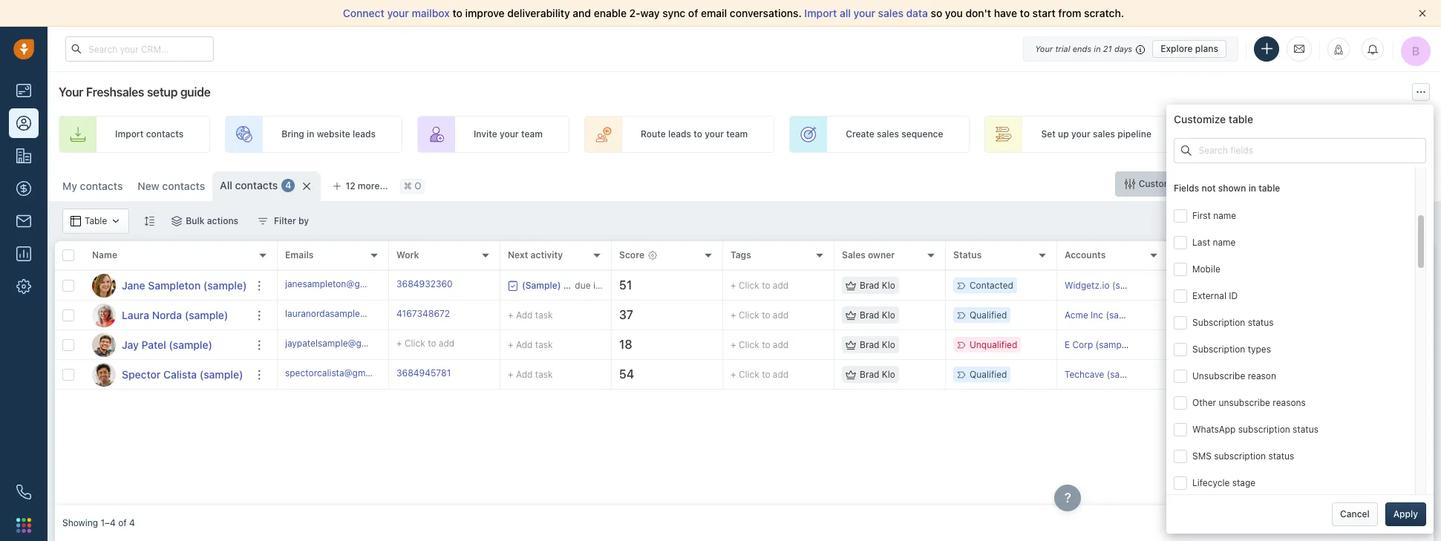 Task type: vqa. For each thing, say whether or not it's contained in the screenshot.
E Corp (sample)
yes



Task type: locate. For each thing, give the bounding box(es) containing it.
customize table
[[1174, 113, 1253, 125], [1139, 178, 1208, 189]]

add
[[1250, 129, 1267, 140], [1374, 178, 1391, 189], [516, 309, 533, 320], [516, 339, 533, 350], [516, 369, 533, 380]]

import down add deal link
[[1246, 178, 1274, 189]]

showing 1–4 of 4
[[62, 518, 135, 529]]

1 + click to add from the top
[[731, 280, 789, 291]]

row group containing 51
[[278, 271, 1434, 390]]

import down your freshsales setup guide at the top
[[115, 129, 144, 140]]

click for 37
[[739, 310, 759, 321]]

1 vertical spatial in
[[307, 129, 314, 140]]

import for import contacts button
[[1246, 178, 1274, 189]]

connect
[[343, 7, 384, 19]]

table up add deal
[[1229, 113, 1253, 125]]

of right 1–4
[[118, 518, 127, 529]]

add for 18
[[773, 339, 789, 350]]

brad klo for 37
[[860, 310, 895, 321]]

customize table up add deal
[[1174, 113, 1253, 125]]

0 horizontal spatial of
[[118, 518, 127, 529]]

apply button
[[1385, 503, 1426, 526]]

add for 51
[[773, 280, 789, 291]]

subscription down other unsubscribe reasons on the right of page
[[1238, 424, 1290, 435]]

1 vertical spatial name
[[1213, 237, 1236, 248]]

4 brad from the top
[[860, 369, 879, 380]]

2 qualified from the top
[[970, 369, 1007, 380]]

2 vertical spatial task
[[535, 369, 553, 380]]

+ click to add for 51
[[731, 280, 789, 291]]

your right invite
[[500, 129, 519, 140]]

1 vertical spatial of
[[118, 518, 127, 529]]

team inside invite your team link
[[521, 129, 543, 140]]

by
[[298, 215, 309, 226]]

sales
[[878, 7, 904, 19], [877, 129, 899, 140], [1093, 129, 1115, 140]]

sales left 'pipeline'
[[1093, 129, 1115, 140]]

0 vertical spatial in
[[1094, 43, 1101, 53]]

2 + add task from the top
[[508, 339, 553, 350]]

shown
[[1218, 183, 1246, 194]]

close image
[[1419, 10, 1426, 17]]

4 brad klo from the top
[[860, 369, 895, 380]]

contacted
[[970, 280, 1014, 291]]

2 + click to add from the top
[[731, 310, 789, 321]]

2 vertical spatial in
[[1249, 183, 1256, 194]]

container_wx8msf4aqz5i3rn1 image inside filter by button
[[258, 216, 268, 226]]

press space to select this row. row containing 51
[[278, 271, 1434, 301]]

1 horizontal spatial your
[[1035, 43, 1053, 53]]

customize left not
[[1139, 178, 1184, 189]]

create sales sequence
[[846, 129, 943, 140]]

0 horizontal spatial 4
[[129, 518, 135, 529]]

2 task from the top
[[535, 339, 553, 350]]

j image
[[92, 274, 116, 297], [92, 333, 116, 357]]

0 vertical spatial qualified
[[970, 310, 1007, 321]]

1 horizontal spatial leads
[[668, 129, 691, 140]]

2 vertical spatial import
[[1246, 178, 1274, 189]]

container_wx8msf4aqz5i3rn1 image
[[1181, 146, 1192, 156], [1125, 179, 1135, 189], [71, 216, 81, 226], [172, 216, 182, 226], [846, 280, 856, 291], [846, 310, 856, 320], [846, 340, 856, 350]]

grid
[[55, 240, 1434, 506]]

2 team from the left
[[726, 129, 748, 140]]

4 right 1–4
[[129, 518, 135, 529]]

table right shown
[[1259, 183, 1280, 194]]

patel
[[142, 338, 166, 351]]

1 vertical spatial customize
[[1139, 178, 1184, 189]]

of right the sync
[[688, 7, 698, 19]]

4167348672 link
[[397, 307, 450, 323]]

37
[[619, 308, 633, 322]]

in right bring
[[307, 129, 314, 140]]

container_wx8msf4aqz5i3rn1 image inside table dropdown button
[[111, 216, 121, 226]]

cell
[[1169, 271, 1434, 300], [1169, 301, 1434, 330], [1169, 330, 1434, 359], [1169, 360, 1434, 389]]

1 brad klo from the top
[[860, 280, 895, 291]]

0 vertical spatial subscription
[[1193, 317, 1245, 328]]

sales inside create sales sequence link
[[877, 129, 899, 140]]

in left 21
[[1094, 43, 1101, 53]]

have
[[994, 7, 1017, 19]]

next
[[508, 250, 528, 261]]

status down reasons
[[1293, 424, 1319, 435]]

press space to select this row. row containing 54
[[278, 360, 1434, 390]]

18
[[619, 338, 632, 351]]

3 cell from the top
[[1169, 330, 1434, 359]]

sales left data
[[878, 7, 904, 19]]

import contacts down search fields field
[[1246, 178, 1314, 189]]

mobile
[[1193, 263, 1221, 275]]

team inside route leads to your team link
[[726, 129, 748, 140]]

explore
[[1161, 43, 1193, 54]]

jay patel (sample)
[[122, 338, 212, 351]]

leads right route in the left of the page
[[668, 129, 691, 140]]

2 subscription from the top
[[1193, 344, 1245, 355]]

4 up filter by
[[285, 180, 291, 191]]

press space to select this row. row
[[55, 271, 278, 301], [278, 271, 1434, 301], [55, 301, 278, 330], [278, 301, 1434, 330], [55, 330, 278, 360], [278, 330, 1434, 360], [55, 360, 278, 390], [278, 360, 1434, 390]]

1 team from the left
[[521, 129, 543, 140]]

+ click to add
[[731, 280, 789, 291], [731, 310, 789, 321], [731, 339, 789, 350], [731, 369, 789, 380]]

3 brad from the top
[[860, 339, 879, 350]]

1 cell from the top
[[1169, 271, 1434, 300]]

your left freshsales
[[59, 85, 83, 99]]

1 vertical spatial your
[[59, 85, 83, 99]]

4 + click to add from the top
[[731, 369, 789, 380]]

3 task from the top
[[535, 369, 553, 380]]

1 row group from the left
[[55, 271, 278, 390]]

route leads to your team link
[[584, 116, 775, 153]]

0 vertical spatial customize
[[1174, 113, 1226, 125]]

qualified down the contacted on the bottom right of the page
[[970, 310, 1007, 321]]

in right shown
[[1249, 183, 1256, 194]]

import contacts inside button
[[1246, 178, 1314, 189]]

customize inside button
[[1139, 178, 1184, 189]]

owner
[[868, 250, 895, 261]]

press space to select this row. row containing 18
[[278, 330, 1434, 360]]

name right last
[[1213, 237, 1236, 248]]

customize table up first
[[1139, 178, 1208, 189]]

qualified for 37
[[970, 310, 1007, 321]]

0 vertical spatial your
[[1035, 43, 1053, 53]]

subscription down external id on the bottom
[[1193, 317, 1245, 328]]

tags
[[731, 250, 751, 261]]

subscription
[[1193, 317, 1245, 328], [1193, 344, 1245, 355]]

brad klo for 18
[[860, 339, 895, 350]]

Search your CRM... text field
[[65, 36, 214, 62]]

0 horizontal spatial import contacts
[[115, 129, 184, 140]]

j image left jay
[[92, 333, 116, 357]]

2 brad klo from the top
[[860, 310, 895, 321]]

jaypatelsample@gmail.com link
[[285, 337, 399, 353]]

4
[[285, 180, 291, 191], [129, 518, 135, 529]]

1 vertical spatial subscription
[[1214, 451, 1266, 462]]

jane
[[122, 279, 145, 291]]

connect your mailbox link
[[343, 7, 453, 19]]

e
[[1065, 339, 1070, 350]]

contacts right new
[[162, 180, 205, 192]]

klo
[[882, 280, 895, 291], [882, 310, 895, 321], [882, 339, 895, 350], [882, 369, 895, 380]]

(sample) down e corp (sample)
[[1107, 369, 1144, 380]]

not
[[1202, 183, 1216, 194]]

1 vertical spatial import
[[115, 129, 144, 140]]

table
[[1229, 113, 1253, 125], [1187, 178, 1208, 189], [1259, 183, 1280, 194]]

all contacts 4
[[220, 179, 291, 192]]

laura norda (sample) link
[[122, 308, 228, 323]]

1 vertical spatial task
[[535, 339, 553, 350]]

1 klo from the top
[[882, 280, 895, 291]]

leads right website
[[353, 129, 376, 140]]

1 horizontal spatial team
[[726, 129, 748, 140]]

j image left jane
[[92, 274, 116, 297]]

0 horizontal spatial your
[[59, 85, 83, 99]]

external id
[[1193, 290, 1238, 301]]

0 vertical spatial customize table
[[1174, 113, 1253, 125]]

1 + add task from the top
[[508, 309, 553, 320]]

+ add task for 37
[[508, 309, 553, 320]]

status for sms subscription status
[[1269, 451, 1294, 462]]

status up types
[[1248, 317, 1274, 328]]

name right first
[[1213, 210, 1236, 221]]

4 cell from the top
[[1169, 360, 1434, 389]]

in inside "bring in website leads" link
[[307, 129, 314, 140]]

0 horizontal spatial in
[[307, 129, 314, 140]]

your left trial
[[1035, 43, 1053, 53]]

task for 37
[[535, 309, 553, 320]]

showing
[[62, 518, 98, 529]]

subscription for sms
[[1214, 451, 1266, 462]]

1 qualified from the top
[[970, 310, 1007, 321]]

0 vertical spatial subscription
[[1238, 424, 1290, 435]]

name
[[1213, 210, 1236, 221], [1213, 237, 1236, 248]]

id
[[1229, 290, 1238, 301]]

new contacts button
[[130, 172, 212, 201], [138, 180, 205, 192]]

customize up not
[[1174, 113, 1226, 125]]

acme inc (sample) link
[[1065, 310, 1143, 321]]

guide
[[180, 85, 211, 99]]

(sample)
[[203, 279, 247, 291], [1112, 280, 1149, 291], [185, 309, 228, 321], [1106, 310, 1143, 321], [169, 338, 212, 351], [1096, 339, 1133, 350], [200, 368, 243, 381], [1107, 369, 1144, 380]]

press space to select this row. row containing 37
[[278, 301, 1434, 330]]

import for import contacts link
[[115, 129, 144, 140]]

(sample) right corp
[[1096, 339, 1133, 350]]

(sample) up the acme inc (sample)
[[1112, 280, 1149, 291]]

1 vertical spatial customize table
[[1139, 178, 1208, 189]]

2 vertical spatial + add task
[[508, 369, 553, 380]]

contacts down search fields field
[[1276, 178, 1314, 189]]

3 klo from the top
[[882, 339, 895, 350]]

0 vertical spatial import contacts
[[115, 129, 184, 140]]

2 j image from the top
[[92, 333, 116, 357]]

1 j image from the top
[[92, 274, 116, 297]]

task
[[535, 309, 553, 320], [535, 339, 553, 350], [535, 369, 553, 380]]

subscription up stage
[[1214, 451, 1266, 462]]

add for 18
[[516, 339, 533, 350]]

techcave (sample) link
[[1065, 369, 1144, 380]]

(sample) up spector calista (sample)
[[169, 338, 212, 351]]

1 horizontal spatial import contacts
[[1246, 178, 1314, 189]]

1 horizontal spatial in
[[1094, 43, 1101, 53]]

status down whatsapp subscription status
[[1269, 451, 1294, 462]]

1 vertical spatial status
[[1293, 424, 1319, 435]]

2 horizontal spatial import
[[1246, 178, 1274, 189]]

1 brad from the top
[[860, 280, 879, 291]]

0 horizontal spatial table
[[1187, 178, 1208, 189]]

lauranordasample@gmail.com link
[[285, 307, 411, 323]]

1 vertical spatial subscription
[[1193, 344, 1245, 355]]

1 vertical spatial + add task
[[508, 339, 553, 350]]

deal
[[1269, 129, 1287, 140]]

1 vertical spatial qualified
[[970, 369, 1007, 380]]

3 + add task from the top
[[508, 369, 553, 380]]

container_wx8msf4aqz5i3rn1 image
[[111, 216, 121, 226], [258, 216, 268, 226], [508, 280, 518, 291], [846, 369, 856, 380]]

1 horizontal spatial 4
[[285, 180, 291, 191]]

subscription up unsubscribe
[[1193, 344, 1245, 355]]

klo for 51
[[882, 280, 895, 291]]

bring in website leads
[[282, 129, 376, 140]]

0 vertical spatial 4
[[285, 180, 291, 191]]

(sample) right the calista
[[200, 368, 243, 381]]

4 klo from the top
[[882, 369, 895, 380]]

0 horizontal spatial leads
[[353, 129, 376, 140]]

invite your team link
[[417, 116, 569, 153]]

Search fields field
[[1174, 138, 1426, 163]]

2 row group from the left
[[278, 271, 1434, 390]]

0 vertical spatial task
[[535, 309, 553, 320]]

+
[[731, 280, 736, 291], [508, 309, 514, 320], [731, 310, 736, 321], [397, 338, 402, 349], [508, 339, 514, 350], [731, 339, 736, 350], [508, 369, 514, 380], [731, 369, 736, 380]]

0 vertical spatial + add task
[[508, 309, 553, 320]]

import left the all
[[804, 7, 837, 19]]

customize
[[1174, 113, 1226, 125], [1139, 178, 1184, 189]]

reason
[[1248, 370, 1276, 382]]

your right up at top
[[1071, 129, 1091, 140]]

0 vertical spatial name
[[1213, 210, 1236, 221]]

0 vertical spatial j image
[[92, 274, 116, 297]]

route
[[641, 129, 666, 140]]

ends
[[1073, 43, 1092, 53]]

types
[[1248, 344, 1271, 355]]

my contacts
[[62, 180, 123, 192]]

3 brad klo from the top
[[860, 339, 895, 350]]

+ click to add for 37
[[731, 310, 789, 321]]

press space to select this row. row containing jane sampleton (sample)
[[55, 271, 278, 301]]

(sample) right the sampleton
[[203, 279, 247, 291]]

add
[[773, 280, 789, 291], [773, 310, 789, 321], [439, 338, 455, 349], [773, 339, 789, 350], [773, 369, 789, 380]]

3 + click to add from the top
[[731, 339, 789, 350]]

1 task from the top
[[535, 309, 553, 320]]

import inside button
[[1246, 178, 1274, 189]]

reasons
[[1273, 397, 1306, 408]]

unsubscribe
[[1193, 370, 1245, 382]]

bring in website leads link
[[225, 116, 402, 153]]

brad klo for 54
[[860, 369, 895, 380]]

(sample) down jane sampleton (sample) link
[[185, 309, 228, 321]]

2 brad from the top
[[860, 310, 879, 321]]

1 vertical spatial j image
[[92, 333, 116, 357]]

2 vertical spatial status
[[1269, 451, 1294, 462]]

1 horizontal spatial import
[[804, 7, 837, 19]]

corp
[[1073, 339, 1093, 350]]

2 klo from the top
[[882, 310, 895, 321]]

sales
[[842, 250, 866, 261]]

subscription
[[1238, 424, 1290, 435], [1214, 451, 1266, 462]]

status
[[1248, 317, 1274, 328], [1293, 424, 1319, 435], [1269, 451, 1294, 462]]

mailbox
[[412, 7, 450, 19]]

press space to select this row. row containing spector calista (sample)
[[55, 360, 278, 390]]

1 subscription from the top
[[1193, 317, 1245, 328]]

2 cell from the top
[[1169, 301, 1434, 330]]

(sample) for jay patel (sample)
[[169, 338, 212, 351]]

task for 18
[[535, 339, 553, 350]]

data
[[906, 7, 928, 19]]

sequence
[[902, 129, 943, 140]]

add contact
[[1374, 178, 1426, 189]]

widgetz.io (sample)
[[1065, 280, 1149, 291]]

1 vertical spatial 4
[[129, 518, 135, 529]]

freshworks switcher image
[[16, 518, 31, 533]]

import contacts down setup
[[115, 129, 184, 140]]

your left mailbox
[[387, 7, 409, 19]]

qualified for 54
[[970, 369, 1007, 380]]

email image
[[1294, 43, 1305, 55]]

other unsubscribe reasons
[[1193, 397, 1306, 408]]

cell for 54
[[1169, 360, 1434, 389]]

0 horizontal spatial import
[[115, 129, 144, 140]]

in for your trial ends in 21 days
[[1094, 43, 1101, 53]]

1 horizontal spatial table
[[1229, 113, 1253, 125]]

to
[[453, 7, 463, 19], [1020, 7, 1030, 19], [694, 129, 702, 140], [762, 280, 770, 291], [762, 310, 770, 321], [428, 338, 436, 349], [762, 339, 770, 350], [762, 369, 770, 380]]

cell for 37
[[1169, 301, 1434, 330]]

add for 37
[[516, 309, 533, 320]]

bring
[[282, 129, 304, 140]]

(sample) right the inc
[[1106, 310, 1143, 321]]

qualified down "unqualified"
[[970, 369, 1007, 380]]

row group
[[55, 271, 278, 390], [278, 271, 1434, 390]]

0 vertical spatial of
[[688, 7, 698, 19]]

bulk actions
[[186, 215, 238, 226]]

0 horizontal spatial team
[[521, 129, 543, 140]]

click for 54
[[739, 369, 759, 380]]

my contacts button
[[55, 172, 130, 201], [62, 180, 123, 192]]

days
[[1114, 43, 1133, 53]]

subscription for subscription types
[[1193, 344, 1245, 355]]

sales right create
[[877, 129, 899, 140]]

1 vertical spatial import contacts
[[1246, 178, 1314, 189]]

name
[[92, 250, 117, 261]]

2 horizontal spatial in
[[1249, 183, 1256, 194]]

add for 54
[[773, 369, 789, 380]]

e corp (sample)
[[1065, 339, 1133, 350]]

table up first
[[1187, 178, 1208, 189]]

unqualified
[[970, 339, 1018, 350]]



Task type: describe. For each thing, give the bounding box(es) containing it.
table
[[85, 216, 107, 227]]

from
[[1058, 7, 1081, 19]]

contact
[[1394, 178, 1426, 189]]

task for 54
[[535, 369, 553, 380]]

cell for 18
[[1169, 330, 1434, 359]]

spectorcalista@gmail.com 3684945781
[[285, 367, 451, 379]]

3684945781 link
[[397, 367, 451, 383]]

last
[[1193, 237, 1210, 248]]

contacts right my
[[80, 180, 123, 192]]

import contacts button
[[1225, 172, 1321, 197]]

name for last name
[[1213, 237, 1236, 248]]

techcave
[[1065, 369, 1104, 380]]

spector
[[122, 368, 161, 381]]

last name
[[1193, 237, 1236, 248]]

add for 54
[[516, 369, 533, 380]]

name row
[[55, 241, 278, 271]]

2 leads from the left
[[668, 129, 691, 140]]

container_wx8msf4aqz5i3rn1 image inside table dropdown button
[[71, 216, 81, 226]]

grid containing 51
[[55, 240, 1434, 506]]

unsubscribe
[[1219, 397, 1270, 408]]

0 vertical spatial import
[[804, 7, 837, 19]]

add contact button
[[1354, 172, 1434, 197]]

bulk actions button
[[162, 209, 248, 234]]

3684932360 link
[[397, 278, 453, 293]]

freshsales
[[86, 85, 144, 99]]

subscription for whatsapp
[[1238, 424, 1290, 435]]

calista
[[163, 368, 197, 381]]

trial
[[1055, 43, 1070, 53]]

activity
[[531, 250, 563, 261]]

l image
[[92, 303, 116, 327]]

press space to select this row. row containing laura norda (sample)
[[55, 301, 278, 330]]

⌘
[[404, 181, 412, 192]]

cancel
[[1340, 509, 1370, 520]]

spectorcalista@gmail.com link
[[285, 367, 395, 383]]

contacts down setup
[[146, 129, 184, 140]]

spector calista (sample) link
[[122, 367, 243, 382]]

2 horizontal spatial table
[[1259, 183, 1280, 194]]

janesampleton@gmail.com 3684932360
[[285, 278, 453, 289]]

o
[[414, 181, 421, 192]]

filter by
[[274, 215, 309, 226]]

status for whatsapp subscription status
[[1293, 424, 1319, 435]]

jay patel (sample) link
[[122, 337, 212, 352]]

sales owner
[[842, 250, 895, 261]]

accounts
[[1065, 250, 1106, 261]]

klo for 18
[[882, 339, 895, 350]]

name column header
[[85, 241, 278, 271]]

conversations.
[[730, 7, 802, 19]]

style_myh0__igzzd8unmi image
[[144, 216, 155, 226]]

4 inside 'all contacts 4'
[[285, 180, 291, 191]]

brad for 37
[[860, 310, 879, 321]]

0 vertical spatial status
[[1248, 317, 1274, 328]]

all contacts link
[[220, 178, 278, 193]]

press space to select this row. row containing jay patel (sample)
[[55, 330, 278, 360]]

import contacts for import contacts link
[[115, 129, 184, 140]]

subscription types
[[1193, 344, 1271, 355]]

brad for 54
[[860, 369, 879, 380]]

new contacts
[[138, 180, 205, 192]]

1 horizontal spatial of
[[688, 7, 698, 19]]

import contacts link
[[59, 116, 210, 153]]

(sample) for jane sampleton (sample)
[[203, 279, 247, 291]]

12
[[346, 180, 355, 192]]

score
[[619, 250, 645, 261]]

your right route in the left of the page
[[705, 129, 724, 140]]

sales inside set up your sales pipeline link
[[1093, 129, 1115, 140]]

s image
[[92, 363, 116, 386]]

table button
[[62, 209, 129, 234]]

row group containing jane sampleton (sample)
[[55, 271, 278, 390]]

invite your team
[[474, 129, 543, 140]]

email
[[701, 7, 727, 19]]

customize table inside button
[[1139, 178, 1208, 189]]

phone element
[[9, 477, 39, 507]]

sms subscription status
[[1193, 451, 1294, 462]]

create sales sequence link
[[789, 116, 970, 153]]

pipeline
[[1118, 129, 1152, 140]]

add inside button
[[1374, 178, 1391, 189]]

contacts inside button
[[1276, 178, 1314, 189]]

subscription for subscription status
[[1193, 317, 1245, 328]]

jaypatelsample@gmail.com
[[285, 338, 399, 349]]

invite
[[474, 129, 497, 140]]

(sample) for e corp (sample)
[[1096, 339, 1133, 350]]

+ click to add for 18
[[731, 339, 789, 350]]

next activity
[[508, 250, 563, 261]]

spectorcalista@gmail.com
[[285, 367, 395, 379]]

(sample) for laura norda (sample)
[[185, 309, 228, 321]]

3684945781
[[397, 367, 451, 379]]

so
[[931, 7, 942, 19]]

+ add task for 18
[[508, 339, 553, 350]]

add for 37
[[773, 310, 789, 321]]

actions
[[207, 215, 238, 226]]

click for 18
[[739, 339, 759, 350]]

brad for 51
[[860, 280, 879, 291]]

+ add task for 54
[[508, 369, 553, 380]]

spector calista (sample)
[[122, 368, 243, 381]]

klo for 37
[[882, 310, 895, 321]]

janesampleton@gmail.com link
[[285, 278, 397, 293]]

whatsapp subscription status
[[1193, 424, 1319, 435]]

klo for 54
[[882, 369, 895, 380]]

import contacts for import contacts button
[[1246, 178, 1314, 189]]

1 leads from the left
[[353, 129, 376, 140]]

bulk
[[186, 215, 205, 226]]

import all your sales data link
[[804, 7, 931, 19]]

click for 51
[[739, 280, 759, 291]]

fields not shown in table
[[1174, 183, 1280, 194]]

j image for jane sampleton (sample)
[[92, 274, 116, 297]]

sampleton
[[148, 279, 201, 291]]

explore plans
[[1161, 43, 1218, 54]]

21
[[1103, 43, 1112, 53]]

set up your sales pipeline link
[[985, 116, 1178, 153]]

scratch.
[[1084, 7, 1124, 19]]

brad klo for 51
[[860, 280, 895, 291]]

+ click to add for 54
[[731, 369, 789, 380]]

apply
[[1394, 509, 1418, 520]]

website
[[317, 129, 350, 140]]

your for your trial ends in 21 days
[[1035, 43, 1053, 53]]

jaypatelsample@gmail.com + click to add
[[285, 338, 455, 349]]

name for first name
[[1213, 210, 1236, 221]]

plans
[[1195, 43, 1218, 54]]

container_wx8msf4aqz5i3rn1 image inside bulk actions button
[[172, 216, 182, 226]]

1–4
[[101, 518, 116, 529]]

laura
[[122, 309, 149, 321]]

(sample) for spector calista (sample)
[[200, 368, 243, 381]]

don't
[[966, 7, 991, 19]]

acme
[[1065, 310, 1088, 321]]

norda
[[152, 309, 182, 321]]

your for your freshsales setup guide
[[59, 85, 83, 99]]

enable
[[594, 7, 627, 19]]

j image for jay patel (sample)
[[92, 333, 116, 357]]

in for fields not shown in table
[[1249, 183, 1256, 194]]

your right the all
[[854, 7, 875, 19]]

filter by button
[[248, 209, 319, 234]]

contacts right all
[[235, 179, 278, 192]]

widgetz.io (sample) link
[[1065, 280, 1149, 291]]

start
[[1033, 7, 1056, 19]]

(sample) for acme inc (sample)
[[1106, 310, 1143, 321]]

cell for 51
[[1169, 271, 1434, 300]]

brad for 18
[[860, 339, 879, 350]]

deliverability
[[507, 7, 570, 19]]

container_wx8msf4aqz5i3rn1 image inside customize table button
[[1125, 179, 1135, 189]]

connect your mailbox to improve deliverability and enable 2-way sync of email conversations. import all your sales data so you don't have to start from scratch.
[[343, 7, 1124, 19]]

phone image
[[16, 485, 31, 500]]

lauranordasample@gmail.com
[[285, 308, 411, 319]]

jay
[[122, 338, 139, 351]]

2-
[[629, 7, 640, 19]]

table inside button
[[1187, 178, 1208, 189]]

fields
[[1174, 183, 1199, 194]]

widgetz.io
[[1065, 280, 1110, 291]]

cancel button
[[1332, 503, 1378, 526]]



